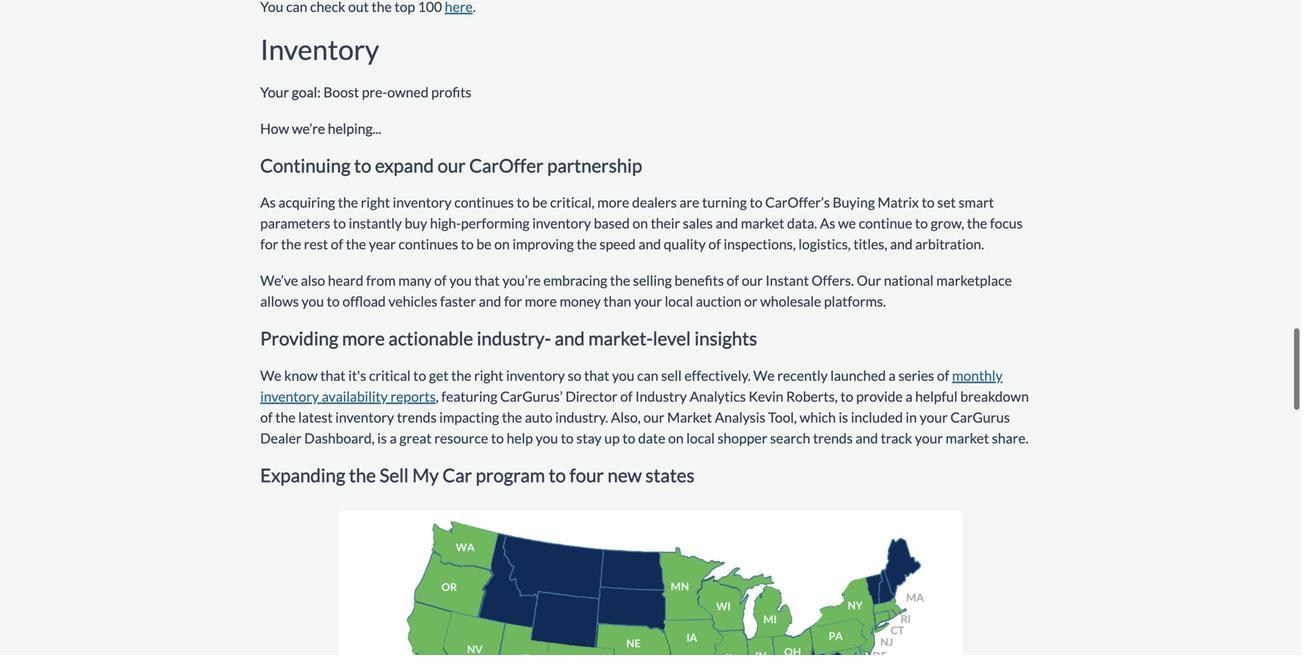 Task type: locate. For each thing, give the bounding box(es) containing it.
market-
[[588, 328, 653, 350]]

to left get
[[413, 368, 426, 385]]

0 vertical spatial on
[[633, 215, 648, 232]]

0 vertical spatial is
[[839, 409, 848, 426]]

0 horizontal spatial trends
[[397, 409, 437, 426]]

more down the offload
[[342, 328, 385, 350]]

continues down buy
[[399, 236, 458, 253]]

1 vertical spatial a
[[906, 388, 913, 405]]

your goal: boost pre-owned profits
[[260, 84, 472, 101]]

marketplace
[[936, 272, 1012, 289]]

inventory up buy
[[393, 194, 452, 211]]

our up or
[[742, 272, 763, 289]]

and down their
[[638, 236, 661, 253]]

0 vertical spatial be
[[532, 194, 547, 211]]

1 horizontal spatial our
[[643, 409, 665, 426]]

1 vertical spatial right
[[474, 368, 503, 385]]

it's
[[348, 368, 366, 385]]

we left know
[[260, 368, 282, 385]]

that
[[474, 272, 500, 289], [320, 368, 346, 385], [584, 368, 609, 385]]

instantly
[[349, 215, 402, 232]]

share.
[[992, 430, 1029, 447]]

of down sales in the top of the page
[[708, 236, 721, 253]]

local down benefits
[[665, 293, 693, 310]]

0 horizontal spatial be
[[476, 236, 492, 253]]

as
[[260, 194, 276, 211], [820, 215, 835, 232]]

0 horizontal spatial a
[[390, 430, 397, 447]]

dealer
[[260, 430, 302, 447]]

sell
[[380, 465, 409, 487]]

you're
[[502, 272, 541, 289]]

1 vertical spatial local
[[686, 430, 715, 447]]

in
[[906, 409, 917, 426]]

a left the great
[[390, 430, 397, 447]]

to left instantly
[[333, 215, 346, 232]]

1 horizontal spatial on
[[633, 215, 648, 232]]

states
[[645, 465, 695, 487]]

your
[[260, 84, 289, 101]]

on right date
[[668, 430, 684, 447]]

1 horizontal spatial market
[[946, 430, 989, 447]]

more inside as acquiring the right inventory continues to be critical, more dealers are turning to caroffer's buying matrix to set smart parameters to instantly buy high-performing inventory based on their sales and market data.  as we continue to grow, the focus for the rest of the year continues to be on improving the speed and quality of inspections, logistics, titles, and arbitration.
[[597, 194, 629, 211]]

grow,
[[931, 215, 964, 232]]

that left it's
[[320, 368, 346, 385]]

the up instantly
[[338, 194, 358, 211]]

0 vertical spatial more
[[597, 194, 629, 211]]

is left the great
[[377, 430, 387, 447]]

0 vertical spatial trends
[[397, 409, 437, 426]]

for down parameters
[[260, 236, 278, 253]]

market
[[741, 215, 784, 232], [946, 430, 989, 447]]

insights
[[694, 328, 757, 350]]

market inside as acquiring the right inventory continues to be critical, more dealers are turning to caroffer's buying matrix to set smart parameters to instantly buy high-performing inventory based on their sales and market data.  as we continue to grow, the focus for the rest of the year continues to be on improving the speed and quality of inspections, logistics, titles, and arbitration.
[[741, 215, 784, 232]]

program
[[476, 465, 545, 487]]

industry-
[[477, 328, 551, 350]]

your down "in" in the right of the page
[[915, 430, 943, 447]]

continue
[[859, 215, 912, 232]]

1 we from the left
[[260, 368, 282, 385]]

1 horizontal spatial as
[[820, 215, 835, 232]]

0 vertical spatial for
[[260, 236, 278, 253]]

your
[[634, 293, 662, 310], [920, 409, 948, 426], [915, 430, 943, 447]]

0 horizontal spatial that
[[320, 368, 346, 385]]

market down cargurus
[[946, 430, 989, 447]]

to left four
[[549, 465, 566, 487]]

inventory down know
[[260, 388, 319, 405]]

inventory down critical,
[[532, 215, 591, 232]]

for down "you're"
[[504, 293, 522, 310]]

from
[[366, 272, 396, 289]]

to right turning
[[750, 194, 763, 211]]

effectively.
[[684, 368, 751, 385]]

benefits
[[675, 272, 724, 289]]

0 horizontal spatial right
[[361, 194, 390, 211]]

that left "you're"
[[474, 272, 500, 289]]

selling
[[633, 272, 672, 289]]

a
[[889, 368, 896, 385], [906, 388, 913, 405], [390, 430, 397, 447]]

we've also heard from many of you that you're embracing the selling benefits of our instant offers. our national marketplace allows you to offload vehicles faster and for more money than your local auction or wholesale platforms.
[[260, 272, 1012, 310]]

0 horizontal spatial for
[[260, 236, 278, 253]]

1 horizontal spatial is
[[839, 409, 848, 426]]

right up featuring
[[474, 368, 503, 385]]

breakdown
[[960, 388, 1029, 405]]

0 horizontal spatial as
[[260, 194, 276, 211]]

0 vertical spatial market
[[741, 215, 784, 232]]

0 horizontal spatial we
[[260, 368, 282, 385]]

1 horizontal spatial that
[[474, 272, 500, 289]]

year
[[369, 236, 396, 253]]

your down the selling
[[634, 293, 662, 310]]

our
[[438, 154, 466, 177], [742, 272, 763, 289], [643, 409, 665, 426]]

of up auction
[[727, 272, 739, 289]]

vehicles
[[388, 293, 437, 310]]

inventory up cargurus'
[[506, 368, 565, 385]]

as up parameters
[[260, 194, 276, 211]]

0 vertical spatial local
[[665, 293, 693, 310]]

cargurus
[[950, 409, 1010, 426]]

on left their
[[633, 215, 648, 232]]

the up the help at the left
[[502, 409, 522, 426]]

we up "kevin"
[[753, 368, 775, 385]]

1 vertical spatial on
[[494, 236, 510, 253]]

dealers
[[632, 194, 677, 211]]

right
[[361, 194, 390, 211], [474, 368, 503, 385]]

1 vertical spatial market
[[946, 430, 989, 447]]

2 we from the left
[[753, 368, 775, 385]]

the left sell
[[349, 465, 376, 487]]

1 horizontal spatial a
[[889, 368, 896, 385]]

0 vertical spatial our
[[438, 154, 466, 177]]

of up the helpful
[[937, 368, 949, 385]]

launched
[[830, 368, 886, 385]]

our right expand
[[438, 154, 466, 177]]

to down heard
[[327, 293, 340, 310]]

1 vertical spatial as
[[820, 215, 835, 232]]

so
[[568, 368, 581, 385]]

your inside we've also heard from many of you that you're embracing the selling benefits of our instant offers. our national marketplace allows you to offload vehicles faster and for more money than your local auction or wholesale platforms.
[[634, 293, 662, 310]]

1 horizontal spatial more
[[525, 293, 557, 310]]

trends down which
[[813, 430, 853, 447]]

market up inspections,
[[741, 215, 784, 232]]

wholesale
[[760, 293, 821, 310]]

2 horizontal spatial more
[[597, 194, 629, 211]]

you down auto
[[536, 430, 558, 447]]

local
[[665, 293, 693, 310], [686, 430, 715, 447]]

more down "you're"
[[525, 293, 557, 310]]

to left stay
[[561, 430, 574, 447]]

resource
[[434, 430, 488, 447]]

0 vertical spatial right
[[361, 194, 390, 211]]

and down turning
[[716, 215, 738, 232]]

provide
[[856, 388, 903, 405]]

right up instantly
[[361, 194, 390, 211]]

we know that it's critical to get the right inventory so that you can sell effectively. we recently launched a series of
[[260, 368, 952, 385]]

2 vertical spatial on
[[668, 430, 684, 447]]

track
[[881, 430, 912, 447]]

expanding
[[260, 465, 345, 487]]

1 vertical spatial is
[[377, 430, 387, 447]]

2 vertical spatial our
[[643, 409, 665, 426]]

goal:
[[292, 84, 321, 101]]

trends up the great
[[397, 409, 437, 426]]

0 vertical spatial your
[[634, 293, 662, 310]]

caroffer's
[[765, 194, 830, 211]]

1 vertical spatial more
[[525, 293, 557, 310]]

inventory down availability
[[335, 409, 394, 426]]

0 horizontal spatial more
[[342, 328, 385, 350]]

2 horizontal spatial our
[[742, 272, 763, 289]]

and
[[716, 215, 738, 232], [638, 236, 661, 253], [890, 236, 913, 253], [479, 293, 501, 310], [555, 328, 585, 350], [855, 430, 878, 447]]

be left critical,
[[532, 194, 547, 211]]

1 vertical spatial for
[[504, 293, 522, 310]]

how
[[260, 120, 289, 137]]

reports
[[391, 388, 436, 405]]

market inside , featuring cargurus' director of industry analytics kevin roberts, to provide a helpful breakdown of the latest inventory trends impacting the auto industry. also, our market analysis tool, which is included in your cargurus dealer dashboard, is a great resource to help you to stay up to date on local shopper search trends and track your market share.
[[946, 430, 989, 447]]

1 horizontal spatial right
[[474, 368, 503, 385]]

the left 'speed'
[[577, 236, 597, 253]]

acquiring
[[278, 194, 335, 211]]

can
[[637, 368, 659, 385]]

is right which
[[839, 409, 848, 426]]

the up featuring
[[451, 368, 472, 385]]

on down 'performing'
[[494, 236, 510, 253]]

we've
[[260, 272, 298, 289]]

to up 'performing'
[[517, 194, 530, 211]]

the up than
[[610, 272, 630, 289]]

0 horizontal spatial market
[[741, 215, 784, 232]]

2 horizontal spatial on
[[668, 430, 684, 447]]

local inside , featuring cargurus' director of industry analytics kevin roberts, to provide a helpful breakdown of the latest inventory trends impacting the auto industry. also, our market analysis tool, which is included in your cargurus dealer dashboard, is a great resource to help you to stay up to date on local shopper search trends and track your market share.
[[686, 430, 715, 447]]

the up dealer
[[275, 409, 296, 426]]

that up director
[[584, 368, 609, 385]]

as left we
[[820, 215, 835, 232]]

four
[[570, 465, 604, 487]]

a left series
[[889, 368, 896, 385]]

the down smart
[[967, 215, 987, 232]]

continuing to expand our caroffer partnership
[[260, 154, 642, 177]]

inventory inside , featuring cargurus' director of industry analytics kevin roberts, to provide a helpful breakdown of the latest inventory trends impacting the auto industry. also, our market analysis tool, which is included in your cargurus dealer dashboard, is a great resource to help you to stay up to date on local shopper search trends and track your market share.
[[335, 409, 394, 426]]

1 horizontal spatial be
[[532, 194, 547, 211]]

and down included
[[855, 430, 878, 447]]

providing more actionable industry- and market-level insights
[[260, 328, 757, 350]]

1 vertical spatial our
[[742, 272, 763, 289]]

monthly inventory availability reports
[[260, 368, 1003, 405]]

to right up at the left
[[622, 430, 635, 447]]

know
[[284, 368, 318, 385]]

latest
[[298, 409, 333, 426]]

1 vertical spatial continues
[[399, 236, 458, 253]]

on inside , featuring cargurus' director of industry analytics kevin roberts, to provide a helpful breakdown of the latest inventory trends impacting the auto industry. also, our market analysis tool, which is included in your cargurus dealer dashboard, is a great resource to help you to stay up to date on local shopper search trends and track your market share.
[[668, 430, 684, 447]]

impacting
[[439, 409, 499, 426]]

2 vertical spatial more
[[342, 328, 385, 350]]

of up dealer
[[260, 409, 273, 426]]

to down launched
[[841, 388, 853, 405]]

more up based
[[597, 194, 629, 211]]

continues up 'performing'
[[454, 194, 514, 211]]

1 horizontal spatial for
[[504, 293, 522, 310]]

be down 'performing'
[[476, 236, 492, 253]]

more
[[597, 194, 629, 211], [525, 293, 557, 310], [342, 328, 385, 350]]

local down market
[[686, 430, 715, 447]]

and right "faster"
[[479, 293, 501, 310]]

a up "in" in the right of the page
[[906, 388, 913, 405]]

and inside we've also heard from many of you that you're embracing the selling benefits of our instant offers. our national marketplace allows you to offload vehicles faster and for more money than your local auction or wholesale platforms.
[[479, 293, 501, 310]]

2 horizontal spatial a
[[906, 388, 913, 405]]

you left can
[[612, 368, 635, 385]]

1 horizontal spatial we
[[753, 368, 775, 385]]

you
[[449, 272, 472, 289], [302, 293, 324, 310], [612, 368, 635, 385], [536, 430, 558, 447]]

based
[[594, 215, 630, 232]]

search
[[770, 430, 810, 447]]

our up date
[[643, 409, 665, 426]]

1 horizontal spatial trends
[[813, 430, 853, 447]]

national
[[884, 272, 934, 289]]

parameters
[[260, 215, 330, 232]]

your down the helpful
[[920, 409, 948, 426]]

0 horizontal spatial is
[[377, 430, 387, 447]]

stay
[[576, 430, 602, 447]]

of up the also, on the left of the page
[[620, 388, 633, 405]]

you down also
[[302, 293, 324, 310]]

0 vertical spatial as
[[260, 194, 276, 211]]

to left the help at the left
[[491, 430, 504, 447]]



Task type: vqa. For each thing, say whether or not it's contained in the screenshot.
owned
yes



Task type: describe. For each thing, give the bounding box(es) containing it.
0 vertical spatial a
[[889, 368, 896, 385]]

offload
[[342, 293, 386, 310]]

monthly inventory availability reports link
[[260, 368, 1003, 405]]

analysis
[[715, 409, 766, 426]]

market
[[667, 409, 712, 426]]

critical,
[[550, 194, 595, 211]]

monthly
[[952, 368, 1003, 385]]

recently
[[777, 368, 828, 385]]

and inside , featuring cargurus' director of industry analytics kevin roberts, to provide a helpful breakdown of the latest inventory trends impacting the auto industry. also, our market analysis tool, which is included in your cargurus dealer dashboard, is a great resource to help you to stay up to date on local shopper search trends and track your market share.
[[855, 430, 878, 447]]

the down parameters
[[281, 236, 301, 253]]

, featuring cargurus' director of industry analytics kevin roberts, to provide a helpful breakdown of the latest inventory trends impacting the auto industry. also, our market analysis tool, which is included in your cargurus dealer dashboard, is a great resource to help you to stay up to date on local shopper search trends and track your market share.
[[260, 388, 1029, 447]]

,
[[436, 388, 439, 405]]

data.
[[787, 215, 817, 232]]

new
[[608, 465, 642, 487]]

focus
[[990, 215, 1023, 232]]

for inside we've also heard from many of you that you're embracing the selling benefits of our instant offers. our national marketplace allows you to offload vehicles faster and for more money than your local auction or wholesale platforms.
[[504, 293, 522, 310]]

are
[[680, 194, 700, 211]]

sell
[[661, 368, 682, 385]]

actionable
[[388, 328, 473, 350]]

offers.
[[812, 272, 854, 289]]

great
[[399, 430, 432, 447]]

the left the year
[[346, 236, 366, 253]]

performing
[[461, 215, 530, 232]]

instant
[[766, 272, 809, 289]]

date
[[638, 430, 665, 447]]

up
[[604, 430, 620, 447]]

smart
[[959, 194, 994, 211]]

embracing
[[543, 272, 607, 289]]

my
[[412, 465, 439, 487]]

many
[[398, 272, 432, 289]]

titles,
[[854, 236, 887, 253]]

their
[[651, 215, 680, 232]]

expanding the sell my car program to four new states
[[260, 465, 695, 487]]

0 horizontal spatial on
[[494, 236, 510, 253]]

continuing
[[260, 154, 351, 177]]

kevin
[[749, 388, 783, 405]]

2 vertical spatial your
[[915, 430, 943, 447]]

1 vertical spatial trends
[[813, 430, 853, 447]]

series
[[898, 368, 934, 385]]

rest
[[304, 236, 328, 253]]

to left set
[[922, 194, 935, 211]]

and up so
[[555, 328, 585, 350]]

matrix
[[878, 194, 919, 211]]

1 vertical spatial your
[[920, 409, 948, 426]]

quality
[[664, 236, 706, 253]]

pre-
[[362, 84, 387, 101]]

our inside we've also heard from many of you that you're embracing the selling benefits of our instant offers. our national marketplace allows you to offload vehicles faster and for more money than your local auction or wholesale platforms.
[[742, 272, 763, 289]]

buying
[[833, 194, 875, 211]]

inspections,
[[724, 236, 796, 253]]

heard
[[328, 272, 363, 289]]

helpful
[[915, 388, 958, 405]]

partnership
[[547, 154, 642, 177]]

more inside we've also heard from many of you that you're embracing the selling benefits of our instant offers. our national marketplace allows you to offload vehicles faster and for more money than your local auction or wholesale platforms.
[[525, 293, 557, 310]]

critical
[[369, 368, 411, 385]]

inventory
[[260, 33, 379, 66]]

the inside we've also heard from many of you that you're embracing the selling benefits of our instant offers. our national marketplace allows you to offload vehicles faster and for more money than your local auction or wholesale platforms.
[[610, 272, 630, 289]]

that inside we've also heard from many of you that you're embracing the selling benefits of our instant offers. our national marketplace allows you to offload vehicles faster and for more money than your local auction or wholesale platforms.
[[474, 272, 500, 289]]

and down continue
[[890, 236, 913, 253]]

of right rest
[[331, 236, 343, 253]]

we
[[838, 215, 856, 232]]

cargurus'
[[500, 388, 563, 405]]

local inside we've also heard from many of you that you're embracing the selling benefits of our instant offers. our national marketplace allows you to offload vehicles faster and for more money than your local auction or wholesale platforms.
[[665, 293, 693, 310]]

speed
[[600, 236, 636, 253]]

we're
[[292, 120, 325, 137]]

get
[[429, 368, 449, 385]]

availability
[[322, 388, 388, 405]]

profits
[[431, 84, 472, 101]]

sales
[[683, 215, 713, 232]]

industry
[[635, 388, 687, 405]]

0 horizontal spatial our
[[438, 154, 466, 177]]

0 vertical spatial continues
[[454, 194, 514, 211]]

faster
[[440, 293, 476, 310]]

improving
[[512, 236, 574, 253]]

which
[[800, 409, 836, 426]]

level
[[653, 328, 691, 350]]

to inside we've also heard from many of you that you're embracing the selling benefits of our instant offers. our national marketplace allows you to offload vehicles faster and for more money than your local auction or wholesale platforms.
[[327, 293, 340, 310]]

buy
[[405, 215, 427, 232]]

also
[[301, 272, 325, 289]]

than
[[604, 293, 631, 310]]

you up "faster"
[[449, 272, 472, 289]]

car
[[442, 465, 472, 487]]

director
[[565, 388, 618, 405]]

high-
[[430, 215, 461, 232]]

as acquiring the right inventory continues to be critical, more dealers are turning to caroffer's buying matrix to set smart parameters to instantly buy high-performing inventory based on their sales and market data.  as we continue to grow, the focus for the rest of the year continues to be on improving the speed and quality of inspections, logistics, titles, and arbitration.
[[260, 194, 1023, 253]]

inventory inside "monthly inventory availability reports"
[[260, 388, 319, 405]]

2 vertical spatial a
[[390, 430, 397, 447]]

or
[[744, 293, 758, 310]]

allows
[[260, 293, 299, 310]]

set
[[937, 194, 956, 211]]

money
[[560, 293, 601, 310]]

right inside as acquiring the right inventory continues to be critical, more dealers are turning to caroffer's buying matrix to set smart parameters to instantly buy high-performing inventory based on their sales and market data.  as we continue to grow, the focus for the rest of the year continues to be on improving the speed and quality of inspections, logistics, titles, and arbitration.
[[361, 194, 390, 211]]

for inside as acquiring the right inventory continues to be critical, more dealers are turning to caroffer's buying matrix to set smart parameters to instantly buy high-performing inventory based on their sales and market data.  as we continue to grow, the focus for the rest of the year continues to be on improving the speed and quality of inspections, logistics, titles, and arbitration.
[[260, 236, 278, 253]]

of right many on the top of page
[[434, 272, 447, 289]]

helping...
[[328, 120, 381, 137]]

to down high-
[[461, 236, 474, 253]]

our inside , featuring cargurus' director of industry analytics kevin roberts, to provide a helpful breakdown of the latest inventory trends impacting the auto industry. also, our market analysis tool, which is included in your cargurus dealer dashboard, is a great resource to help you to stay up to date on local shopper search trends and track your market share.
[[643, 409, 665, 426]]

to left the "grow,"
[[915, 215, 928, 232]]

to down helping...
[[354, 154, 371, 177]]

you inside , featuring cargurus' director of industry analytics kevin roberts, to provide a helpful breakdown of the latest inventory trends impacting the auto industry. also, our market analysis tool, which is included in your cargurus dealer dashboard, is a great resource to help you to stay up to date on local shopper search trends and track your market share.
[[536, 430, 558, 447]]

2 horizontal spatial that
[[584, 368, 609, 385]]

1 vertical spatial be
[[476, 236, 492, 253]]

tool,
[[768, 409, 797, 426]]

platforms.
[[824, 293, 886, 310]]

roberts,
[[786, 388, 838, 405]]

shopper
[[718, 430, 767, 447]]



